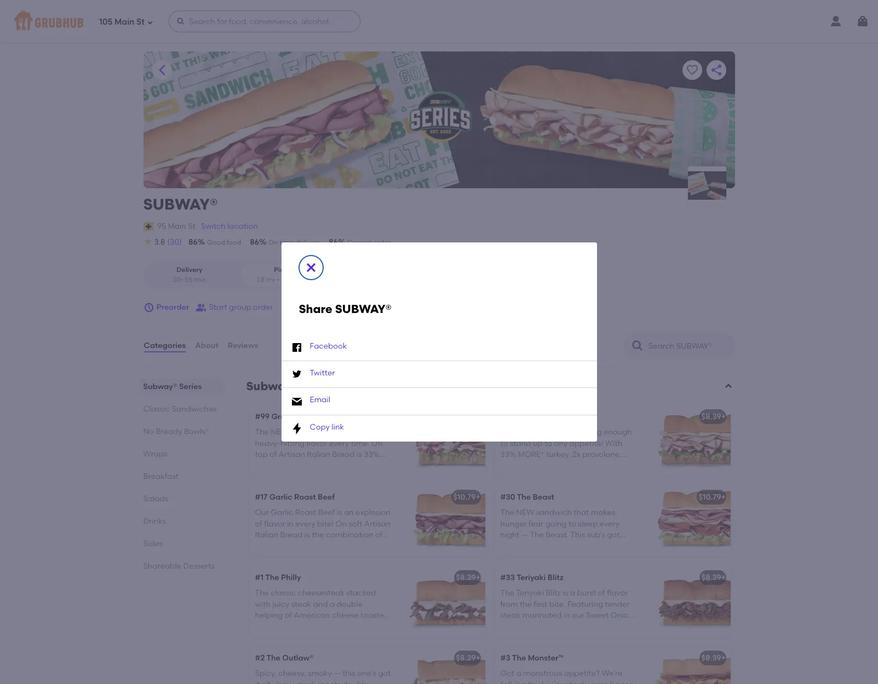 Task type: vqa. For each thing, say whether or not it's contained in the screenshot.
$8.39 related to #99 Grand Slam Ham
yes



Task type: describe. For each thing, give the bounding box(es) containing it.
+ for #17 garlic roast beef
[[476, 493, 480, 502]]

subway® series button
[[244, 379, 735, 394]]

turkey
[[536, 413, 561, 422]]

titan
[[515, 413, 535, 422]]

#17 garlic roast beef image
[[403, 486, 485, 557]]

reviews button
[[227, 327, 259, 366]]

save this restaurant button
[[682, 60, 702, 80]]

$8.39 for #3 the monster™
[[701, 654, 721, 663]]

$8.39 for #2 the outlaw®
[[456, 654, 476, 663]]

breakfast tab
[[143, 471, 220, 483]]

no bready bowls®
[[143, 427, 209, 437]]

classic sandwiches
[[143, 405, 217, 414]]

categories button
[[143, 327, 186, 366]]

pickup
[[274, 266, 296, 274]]

subway® series inside button
[[246, 380, 336, 393]]

+ for #2 the outlaw®
[[476, 654, 480, 663]]

+ for #99 grand slam ham
[[476, 413, 480, 422]]

#15 titan turkey
[[500, 413, 561, 422]]

svg image inside preorder 'button'
[[143, 302, 154, 313]]

about button
[[195, 327, 219, 366]]

sides
[[143, 540, 163, 549]]

main navigation navigation
[[0, 0, 878, 43]]

st for 95 main st
[[188, 222, 195, 231]]

#1
[[255, 574, 264, 583]]

105 main st
[[99, 17, 145, 27]]

grand
[[271, 413, 295, 422]]

#30
[[500, 493, 515, 502]]

#33
[[500, 574, 515, 583]]

shareable desserts tab
[[143, 561, 220, 572]]

shareable desserts
[[143, 562, 215, 571]]

beef
[[318, 493, 335, 502]]

food
[[226, 239, 241, 246]]

$8.39 for #1 the philly
[[456, 574, 476, 583]]

95 main st
[[157, 222, 195, 231]]

wraps tab
[[143, 449, 220, 460]]

drinks tab
[[143, 516, 220, 528]]

#33 teriyaki blitz image
[[648, 566, 730, 638]]

$10.79 for #30 the beast
[[699, 493, 721, 502]]

roast
[[294, 493, 316, 502]]

subway® logo image
[[688, 171, 726, 200]]

the for #3
[[512, 654, 526, 663]]

start group order
[[209, 303, 273, 312]]

svg image inside main navigation navigation
[[856, 15, 869, 28]]

share
[[299, 302, 332, 316]]

+ for #3 the monster™
[[721, 654, 726, 663]]

breakfast
[[143, 472, 179, 482]]

salads
[[143, 495, 168, 504]]

0 vertical spatial order
[[373, 239, 391, 246]]

$10.79 + for #17 garlic roast beef
[[453, 493, 480, 502]]

no
[[143, 427, 154, 437]]

copy link
[[310, 423, 344, 432]]

preorder
[[156, 303, 189, 312]]

shareable
[[143, 562, 181, 571]]

drinks
[[143, 517, 166, 526]]

sides tab
[[143, 539, 220, 550]]

min inside delivery 20–35 min
[[194, 276, 206, 284]]

bready
[[156, 427, 182, 437]]

+ for #30 the beast
[[721, 493, 726, 502]]

+ for #33 teriyaki blitz
[[721, 574, 726, 583]]

delivery
[[295, 239, 320, 246]]

correct order
[[347, 239, 391, 246]]

order inside start group order button
[[253, 303, 273, 312]]

location
[[227, 222, 258, 231]]

wraps
[[143, 450, 167, 459]]

#99 grand slam ham image
[[403, 405, 485, 477]]

teriyaki
[[517, 574, 546, 583]]

#17 garlic roast beef
[[255, 493, 335, 502]]

search icon image
[[631, 340, 644, 353]]

time
[[280, 239, 294, 246]]

twitter
[[310, 369, 335, 378]]

the for #1
[[265, 574, 279, 583]]

on
[[268, 239, 278, 246]]

95
[[157, 222, 166, 231]]

pickup 1.8 mi • 10–20 min
[[257, 266, 313, 284]]

on time delivery
[[268, 239, 320, 246]]

delivery
[[176, 266, 202, 274]]

$8.39 + for #2 the outlaw®
[[456, 654, 480, 663]]

$8.39 + for #33 teriyaki blitz
[[701, 574, 726, 583]]

share subway®
[[299, 302, 392, 316]]

$8.39 + for #3 the monster™
[[701, 654, 726, 663]]

min inside pickup 1.8 mi • 10–20 min
[[301, 276, 313, 284]]

desserts
[[183, 562, 215, 571]]

subway® series tab
[[143, 381, 220, 393]]

classic
[[143, 405, 170, 414]]

$8.39 + for #15 titan turkey
[[701, 413, 726, 422]]

svg image for copy link
[[290, 422, 303, 435]]

#3
[[500, 654, 510, 663]]

reviews
[[228, 341, 258, 351]]

categories
[[144, 341, 186, 351]]

st for 105 main st
[[136, 17, 145, 27]]

start
[[209, 303, 227, 312]]

#15
[[500, 413, 514, 422]]

+ for #15 titan turkey
[[721, 413, 726, 422]]

86 for correct order
[[329, 238, 338, 247]]

monster™
[[528, 654, 563, 663]]

outlaw®
[[282, 654, 314, 663]]



Task type: locate. For each thing, give the bounding box(es) containing it.
0 vertical spatial st
[[136, 17, 145, 27]]

st left switch
[[188, 222, 195, 231]]

ham
[[318, 413, 336, 422]]

0 horizontal spatial subway® series
[[143, 382, 202, 392]]

people icon image
[[196, 302, 207, 313]]

#33 teriyaki blitz
[[500, 574, 564, 583]]

#1 the philly
[[255, 574, 301, 583]]

1 horizontal spatial order
[[373, 239, 391, 246]]

2 86 from the left
[[250, 238, 259, 247]]

1 min from the left
[[194, 276, 206, 284]]

classic sandwiches tab
[[143, 404, 220, 415]]

the right #2
[[266, 654, 280, 663]]

#2 the outlaw® image
[[403, 647, 485, 685]]

link
[[332, 423, 344, 432]]

preorder button
[[143, 298, 189, 318]]

good food
[[207, 239, 241, 246]]

0 horizontal spatial $10.79
[[453, 493, 476, 502]]

slam
[[297, 413, 316, 422]]

min down delivery on the left
[[194, 276, 206, 284]]

main inside button
[[168, 222, 186, 231]]

switch location
[[201, 222, 258, 231]]

salads tab
[[143, 494, 220, 505]]

the
[[517, 493, 531, 502], [265, 574, 279, 583], [266, 654, 280, 663], [512, 654, 526, 663]]

subscription pass image
[[143, 222, 154, 231]]

subway® series up #99 grand slam ham
[[246, 380, 336, 393]]

1 $10.79 + from the left
[[453, 493, 480, 502]]

1 horizontal spatial $10.79
[[699, 493, 721, 502]]

beast
[[533, 493, 554, 502]]

#2 the outlaw®
[[255, 654, 314, 663]]

1 $10.79 from the left
[[453, 493, 476, 502]]

option group containing delivery 20–35 min
[[143, 261, 331, 289]]

series
[[301, 380, 336, 393], [179, 382, 202, 392]]

svg image
[[856, 15, 869, 28], [143, 237, 152, 246], [290, 368, 303, 381], [290, 422, 303, 435]]

subway® series up classic sandwiches in the left bottom of the page
[[143, 382, 202, 392]]

0 horizontal spatial 86
[[188, 238, 198, 247]]

#99 grand slam ham
[[255, 413, 336, 422]]

#30 the beast
[[500, 493, 554, 502]]

1 horizontal spatial series
[[301, 380, 336, 393]]

0 vertical spatial main
[[114, 17, 134, 27]]

$10.79 for #17 garlic roast beef
[[453, 493, 476, 502]]

bowls®
[[184, 427, 209, 437]]

share icon image
[[710, 64, 723, 77]]

0 horizontal spatial series
[[179, 382, 202, 392]]

caret left icon image
[[155, 64, 168, 77]]

option group
[[143, 261, 331, 289]]

3 86 from the left
[[329, 238, 338, 247]]

$10.79 + for #30 the beast
[[699, 493, 726, 502]]

copy
[[310, 423, 330, 432]]

main for 105
[[114, 17, 134, 27]]

0 vertical spatial subway®
[[143, 195, 218, 214]]

save this restaurant image
[[686, 64, 699, 77]]

$10.79 +
[[453, 493, 480, 502], [699, 493, 726, 502]]

86 right delivery
[[329, 238, 338, 247]]

no bready bowls® tab
[[143, 426, 220, 438]]

svg image for twitter
[[290, 368, 303, 381]]

•
[[277, 276, 280, 284]]

min right 10–20
[[301, 276, 313, 284]]

subway® right share
[[335, 302, 392, 316]]

+
[[476, 413, 480, 422], [721, 413, 726, 422], [476, 493, 480, 502], [721, 493, 726, 502], [476, 574, 480, 583], [721, 574, 726, 583], [476, 654, 480, 663], [721, 654, 726, 663]]

sandwiches
[[172, 405, 217, 414]]

#15 titan turkey image
[[648, 405, 730, 477]]

email
[[310, 396, 330, 405]]

subway® inside tab
[[143, 382, 177, 392]]

Search SUBWAY® search field
[[647, 341, 731, 352]]

series down twitter at the bottom left of page
[[301, 380, 336, 393]]

0 horizontal spatial order
[[253, 303, 273, 312]]

$8.39 for #33 teriyaki blitz
[[701, 574, 721, 583]]

start group order button
[[196, 298, 273, 318]]

86 left on
[[250, 238, 259, 247]]

the right #3
[[512, 654, 526, 663]]

1 vertical spatial main
[[168, 222, 186, 231]]

subway® up 95 main st
[[143, 195, 218, 214]]

#30 the beast image
[[648, 486, 730, 557]]

86 for good food
[[188, 238, 198, 247]]

facebook
[[310, 342, 347, 351]]

2 $10.79 from the left
[[699, 493, 721, 502]]

series inside the subway® series tab
[[179, 382, 202, 392]]

86 right (30)
[[188, 238, 198, 247]]

main right "105"
[[114, 17, 134, 27]]

1 vertical spatial order
[[253, 303, 273, 312]]

$8.39 for #15 titan turkey
[[701, 413, 721, 422]]

0 horizontal spatial subway®
[[143, 195, 218, 214]]

order right 'correct' at left
[[373, 239, 391, 246]]

series inside the subway® series button
[[301, 380, 336, 393]]

10–20
[[282, 276, 300, 284]]

garlic
[[269, 493, 292, 502]]

the right #30
[[517, 493, 531, 502]]

good
[[207, 239, 225, 246]]

main for 95
[[168, 222, 186, 231]]

subway® series
[[246, 380, 336, 393], [143, 382, 202, 392]]

1 horizontal spatial st
[[188, 222, 195, 231]]

2 $10.79 + from the left
[[699, 493, 726, 502]]

st right "105"
[[136, 17, 145, 27]]

subway® up classic
[[143, 382, 177, 392]]

subway® inside button
[[246, 380, 298, 393]]

1 horizontal spatial subway®
[[246, 380, 298, 393]]

st
[[136, 17, 145, 27], [188, 222, 195, 231]]

+ for #1 the philly
[[476, 574, 480, 583]]

delivery 20–35 min
[[173, 266, 206, 284]]

#3 the monster™ image
[[648, 647, 730, 685]]

#99
[[255, 413, 270, 422]]

0 horizontal spatial subway®
[[143, 382, 177, 392]]

series up sandwiches
[[179, 382, 202, 392]]

order right "group"
[[253, 303, 273, 312]]

1 horizontal spatial subway®
[[335, 302, 392, 316]]

1 horizontal spatial min
[[301, 276, 313, 284]]

main
[[114, 17, 134, 27], [168, 222, 186, 231]]

0 horizontal spatial st
[[136, 17, 145, 27]]

1 horizontal spatial 86
[[250, 238, 259, 247]]

svg image for 3.8
[[143, 237, 152, 246]]

86
[[188, 238, 198, 247], [250, 238, 259, 247], [329, 238, 338, 247]]

subway® up #99
[[246, 380, 298, 393]]

svg image
[[176, 17, 185, 26], [147, 19, 153, 25], [304, 261, 317, 274], [143, 302, 154, 313], [290, 341, 303, 354], [290, 395, 303, 408]]

0 horizontal spatial $10.79 +
[[453, 493, 480, 502]]

86 for on time delivery
[[250, 238, 259, 247]]

$8.39 for #99 grand slam ham
[[456, 413, 476, 422]]

1 horizontal spatial main
[[168, 222, 186, 231]]

subway® series inside tab
[[143, 382, 202, 392]]

#1 the philly image
[[403, 566, 485, 638]]

95 main st button
[[157, 221, 196, 233]]

the for #2
[[266, 654, 280, 663]]

1 86 from the left
[[188, 238, 198, 247]]

1 vertical spatial st
[[188, 222, 195, 231]]

the for #30
[[517, 493, 531, 502]]

subway®
[[143, 195, 218, 214], [335, 302, 392, 316]]

switch location button
[[200, 221, 258, 233]]

correct
[[347, 239, 372, 246]]

(30)
[[167, 238, 182, 247]]

$8.39 + for #1 the philly
[[456, 574, 480, 583]]

blitz
[[548, 574, 564, 583]]

#17
[[255, 493, 267, 502]]

$8.39
[[456, 413, 476, 422], [701, 413, 721, 422], [456, 574, 476, 583], [701, 574, 721, 583], [456, 654, 476, 663], [701, 654, 721, 663]]

1 horizontal spatial $10.79 +
[[699, 493, 726, 502]]

philly
[[281, 574, 301, 583]]

2 min from the left
[[301, 276, 313, 284]]

main right 95
[[168, 222, 186, 231]]

subway®
[[246, 380, 298, 393], [143, 382, 177, 392]]

about
[[195, 341, 218, 351]]

2 horizontal spatial 86
[[329, 238, 338, 247]]

1 vertical spatial subway®
[[335, 302, 392, 316]]

mi
[[267, 276, 275, 284]]

1.8
[[257, 276, 265, 284]]

1 horizontal spatial subway® series
[[246, 380, 336, 393]]

the right #1 at the left of page
[[265, 574, 279, 583]]

st inside main navigation navigation
[[136, 17, 145, 27]]

#2
[[255, 654, 265, 663]]

20–35
[[173, 276, 192, 284]]

switch
[[201, 222, 226, 231]]

105
[[99, 17, 113, 27]]

3.8
[[154, 238, 165, 247]]

0 horizontal spatial main
[[114, 17, 134, 27]]

$8.39 +
[[456, 413, 480, 422], [701, 413, 726, 422], [456, 574, 480, 583], [701, 574, 726, 583], [456, 654, 480, 663], [701, 654, 726, 663]]

$8.39 + for #99 grand slam ham
[[456, 413, 480, 422]]

#3 the monster™
[[500, 654, 563, 663]]

st inside button
[[188, 222, 195, 231]]

$10.79
[[453, 493, 476, 502], [699, 493, 721, 502]]

group
[[229, 303, 251, 312]]

0 horizontal spatial min
[[194, 276, 206, 284]]

order
[[373, 239, 391, 246], [253, 303, 273, 312]]

main inside navigation
[[114, 17, 134, 27]]



